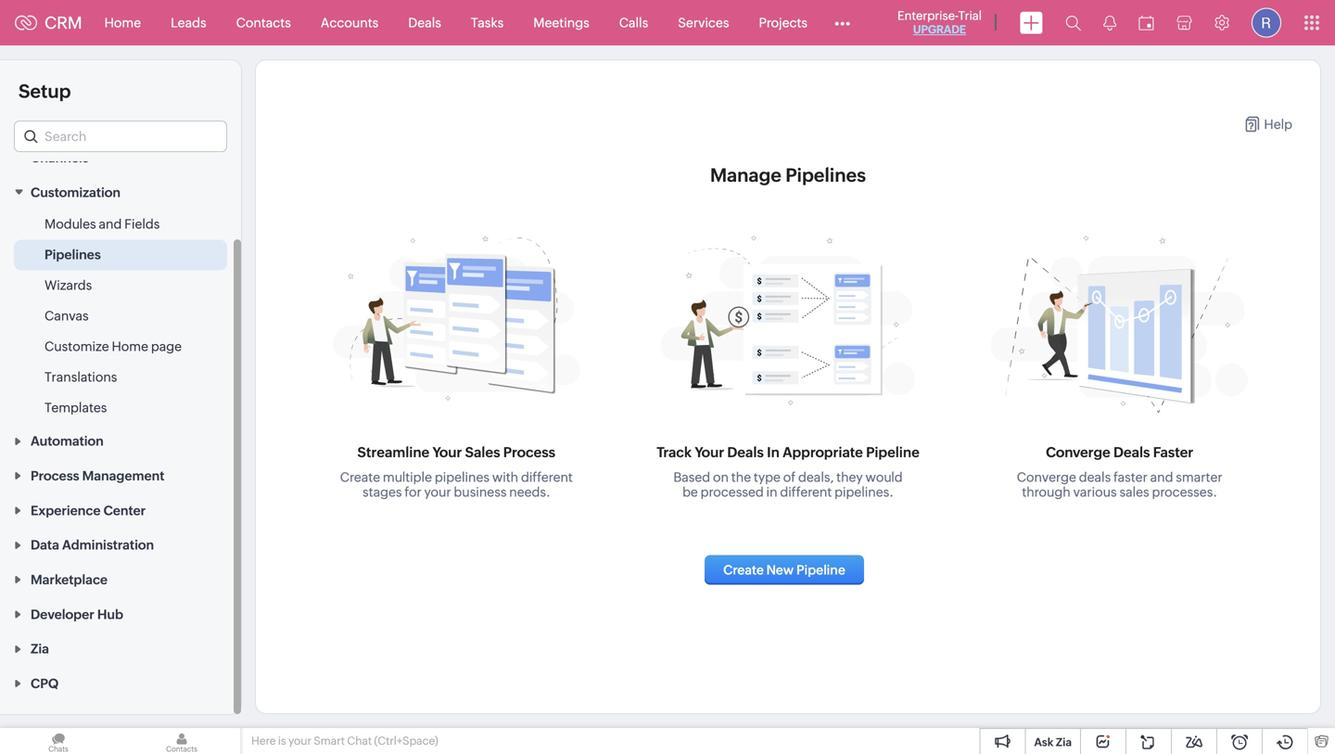 Task type: locate. For each thing, give the bounding box(es) containing it.
deals
[[728, 444, 764, 461], [1114, 444, 1151, 461], [1080, 470, 1111, 485]]

modules
[[45, 216, 96, 231]]

track your deals in appropriate pipeline based on the type of deals, they would be processed in different pipelines.
[[657, 444, 920, 500]]

1 horizontal spatial sales
[[1120, 485, 1150, 500]]

type
[[754, 470, 781, 485]]

1 vertical spatial sales
[[1120, 485, 1150, 500]]

signals element
[[1093, 0, 1128, 45]]

different down process
[[521, 470, 573, 485]]

0 vertical spatial pipelines
[[786, 165, 866, 186]]

(ctrl+space)
[[374, 735, 439, 747]]

different inside track your deals in appropriate pipeline based on the type of deals, they would be processed in different pipelines.
[[780, 485, 832, 500]]

0 horizontal spatial zia
[[31, 642, 49, 656]]

zia right ask
[[1056, 736, 1072, 749]]

your right the for at the bottom left of the page
[[424, 485, 451, 500]]

canvas
[[45, 308, 89, 323]]

processed
[[701, 485, 764, 500]]

0 vertical spatial zia
[[31, 642, 49, 656]]

pipelines.
[[835, 485, 894, 500]]

1 vertical spatial home
[[112, 339, 148, 354]]

0 horizontal spatial different
[[521, 470, 573, 485]]

home inside home "link"
[[104, 15, 141, 30]]

here
[[251, 735, 276, 747]]

your inside track your deals in appropriate pipeline based on the type of deals, they would be processed in different pipelines.
[[695, 444, 725, 461]]

home left page
[[112, 339, 148, 354]]

wizards link
[[45, 276, 92, 294]]

pipelines link
[[45, 245, 101, 264]]

hub
[[97, 607, 123, 622]]

calls
[[619, 15, 649, 30]]

create
[[340, 470, 380, 485], [724, 563, 764, 577]]

services link
[[663, 0, 744, 45]]

process
[[504, 444, 556, 461]]

create down streamline
[[340, 470, 380, 485]]

in left the of at the bottom of page
[[767, 485, 778, 500]]

zia button
[[0, 631, 241, 666]]

for
[[405, 485, 422, 500]]

various
[[1074, 485, 1117, 500]]

and
[[99, 216, 122, 231], [1151, 470, 1174, 485]]

administration
[[62, 538, 154, 553]]

deals up various
[[1114, 444, 1151, 461]]

enterprise-trial upgrade
[[898, 9, 982, 36]]

in
[[767, 444, 780, 461], [767, 485, 778, 500]]

stages
[[363, 485, 402, 500]]

marketplace button
[[0, 562, 241, 596]]

pipelines right manage in the top right of the page
[[786, 165, 866, 186]]

chats image
[[0, 728, 117, 754]]

0 horizontal spatial faster
[[1114, 470, 1148, 485]]

your up the on
[[695, 444, 725, 461]]

and inside converge deals faster converge deals faster and smarter through various sales processes.
[[1151, 470, 1174, 485]]

calls link
[[605, 0, 663, 45]]

developer hub
[[31, 607, 123, 622]]

on
[[713, 470, 729, 485]]

projects link
[[744, 0, 823, 45]]

home inside the customize home page 'link'
[[112, 339, 148, 354]]

faster
[[1154, 444, 1194, 461], [1114, 470, 1148, 485]]

create inside streamline your sales process create multiple pipelines with different stages for your business needs.
[[340, 470, 380, 485]]

be
[[683, 485, 698, 500]]

0 vertical spatial sales
[[465, 444, 500, 461]]

1 vertical spatial zia
[[1056, 736, 1072, 749]]

different down appropriate
[[780, 485, 832, 500]]

create left the new
[[724, 563, 764, 577]]

experience
[[31, 503, 101, 518]]

templates link
[[45, 398, 107, 417]]

deals up the
[[728, 444, 764, 461]]

automation button
[[0, 423, 241, 458]]

home
[[104, 15, 141, 30], [112, 339, 148, 354]]

customize
[[45, 339, 109, 354]]

sales right various
[[1120, 485, 1150, 500]]

accounts link
[[306, 0, 394, 45]]

process management
[[31, 468, 165, 483]]

zia up cpq
[[31, 642, 49, 656]]

0 vertical spatial faster
[[1154, 444, 1194, 461]]

through
[[1023, 485, 1071, 500]]

1 horizontal spatial different
[[780, 485, 832, 500]]

sales up pipelines
[[465, 444, 500, 461]]

processes.
[[1153, 485, 1218, 500]]

faster up smarter
[[1154, 444, 1194, 461]]

needs.
[[510, 485, 551, 500]]

deals right through
[[1080, 470, 1111, 485]]

deals inside track your deals in appropriate pipeline based on the type of deals, they would be processed in different pipelines.
[[728, 444, 764, 461]]

converge
[[1046, 444, 1111, 461], [1017, 470, 1077, 485]]

track
[[657, 444, 692, 461]]

Search text field
[[15, 122, 226, 151]]

customize home page link
[[45, 337, 182, 356]]

1 vertical spatial and
[[1151, 470, 1174, 485]]

converge deals faster converge deals faster and smarter through various sales processes.
[[1017, 444, 1223, 500]]

1 horizontal spatial create
[[724, 563, 764, 577]]

experience center button
[[0, 493, 241, 527]]

sales
[[465, 444, 500, 461], [1120, 485, 1150, 500]]

of
[[784, 470, 796, 485]]

calendar image
[[1139, 15, 1155, 30]]

pipelines down modules
[[45, 247, 101, 262]]

search image
[[1066, 15, 1082, 31]]

zia inside dropdown button
[[31, 642, 49, 656]]

0 horizontal spatial sales
[[465, 444, 500, 461]]

ask zia
[[1035, 736, 1072, 749]]

1 vertical spatial faster
[[1114, 470, 1148, 485]]

1 vertical spatial in
[[767, 485, 778, 500]]

deals,
[[799, 470, 834, 485]]

leads link
[[156, 0, 221, 45]]

smart
[[314, 735, 345, 747]]

1 horizontal spatial zia
[[1056, 736, 1072, 749]]

0 vertical spatial and
[[99, 216, 122, 231]]

0 horizontal spatial pipelines
[[45, 247, 101, 262]]

manage pipelines
[[711, 165, 866, 186]]

sales inside converge deals faster converge deals faster and smarter through various sales processes.
[[1120, 485, 1150, 500]]

0 vertical spatial home
[[104, 15, 141, 30]]

0 vertical spatial create
[[340, 470, 380, 485]]

manage
[[711, 165, 782, 186]]

tasks
[[471, 15, 504, 30]]

create new pipeline button
[[705, 555, 864, 585]]

they
[[837, 470, 863, 485]]

0 horizontal spatial and
[[99, 216, 122, 231]]

1 horizontal spatial and
[[1151, 470, 1174, 485]]

different inside streamline your sales process create multiple pipelines with different stages for your business needs.
[[521, 470, 573, 485]]

in up type
[[767, 444, 780, 461]]

home right "crm"
[[104, 15, 141, 30]]

create inside create new pipeline button
[[724, 563, 764, 577]]

data administration
[[31, 538, 154, 553]]

1 vertical spatial pipelines
[[45, 247, 101, 262]]

0 horizontal spatial create
[[340, 470, 380, 485]]

0 horizontal spatial deals
[[728, 444, 764, 461]]

profile image
[[1252, 8, 1282, 38]]

trial
[[959, 9, 982, 23]]

and left smarter
[[1151, 470, 1174, 485]]

1 vertical spatial create
[[724, 563, 764, 577]]

and left fields at top
[[99, 216, 122, 231]]

accounts
[[321, 15, 379, 30]]

faster left processes.
[[1114, 470, 1148, 485]]

profile element
[[1241, 0, 1293, 45]]

None field
[[14, 121, 227, 152]]



Task type: describe. For each thing, give the bounding box(es) containing it.
deals link
[[394, 0, 456, 45]]

cpq button
[[0, 666, 241, 700]]

marketplace
[[31, 572, 108, 587]]

customization button
[[0, 174, 241, 209]]

process
[[31, 468, 79, 483]]

streamline your sales process create multiple pipelines with different stages for your business needs.
[[340, 444, 573, 500]]

help
[[1265, 117, 1293, 132]]

cpq
[[31, 676, 59, 691]]

is
[[278, 735, 286, 747]]

leads
[[171, 15, 206, 30]]

pipelines
[[435, 470, 490, 485]]

ask
[[1035, 736, 1054, 749]]

center
[[103, 503, 146, 518]]

multiple
[[383, 470, 432, 485]]

2 horizontal spatial deals
[[1114, 444, 1151, 461]]

data administration button
[[0, 527, 241, 562]]

1 horizontal spatial faster
[[1154, 444, 1194, 461]]

developer
[[31, 607, 94, 622]]

streamline
[[358, 444, 430, 461]]

channels button
[[0, 140, 241, 174]]

create menu element
[[1009, 0, 1055, 45]]

pipeline
[[867, 444, 920, 461]]

crm
[[45, 13, 82, 32]]

wizards
[[45, 278, 92, 293]]

modules and fields
[[45, 216, 160, 231]]

pipelines inside customization region
[[45, 247, 101, 262]]

customization region
[[0, 209, 241, 423]]

page
[[151, 339, 182, 354]]

templates
[[45, 400, 107, 415]]

the
[[732, 470, 751, 485]]

tasks link
[[456, 0, 519, 45]]

data
[[31, 538, 59, 553]]

1 vertical spatial converge
[[1017, 470, 1077, 485]]

0 vertical spatial converge
[[1046, 444, 1111, 461]]

enterprise-
[[898, 9, 959, 23]]

0 vertical spatial in
[[767, 444, 780, 461]]

search element
[[1055, 0, 1093, 45]]

crm link
[[15, 13, 82, 32]]

home link
[[90, 0, 156, 45]]

sales inside streamline your sales process create multiple pipelines with different stages for your business needs.
[[465, 444, 500, 461]]

your right is
[[289, 735, 312, 747]]

automation
[[31, 434, 104, 449]]

Other Modules field
[[823, 8, 863, 38]]

meetings link
[[519, 0, 605, 45]]

pipeline
[[797, 563, 846, 577]]

logo image
[[15, 15, 37, 30]]

business
[[454, 485, 507, 500]]

canvas link
[[45, 306, 89, 325]]

experience center
[[31, 503, 146, 518]]

appropriate
[[783, 444, 863, 461]]

projects
[[759, 15, 808, 30]]

smarter
[[1177, 470, 1223, 485]]

based
[[674, 470, 711, 485]]

translations link
[[45, 368, 117, 386]]

customize home page
[[45, 339, 182, 354]]

your up pipelines
[[433, 444, 462, 461]]

management
[[82, 468, 165, 483]]

customization
[[31, 185, 121, 200]]

create menu image
[[1020, 12, 1044, 34]]

create new pipeline
[[724, 563, 846, 577]]

1 horizontal spatial pipelines
[[786, 165, 866, 186]]

fields
[[124, 216, 160, 231]]

channels
[[31, 150, 89, 165]]

upgrade
[[914, 23, 967, 36]]

with
[[492, 470, 519, 485]]

signals image
[[1104, 15, 1117, 31]]

modules and fields link
[[45, 215, 160, 233]]

translations
[[45, 370, 117, 384]]

would
[[866, 470, 903, 485]]

contacts image
[[123, 728, 240, 754]]

deals
[[408, 15, 441, 30]]

here is your smart chat (ctrl+space)
[[251, 735, 439, 747]]

setup
[[19, 81, 71, 102]]

new
[[767, 563, 794, 577]]

1 horizontal spatial deals
[[1080, 470, 1111, 485]]

process management button
[[0, 458, 241, 493]]

chat
[[347, 735, 372, 747]]

and inside customization region
[[99, 216, 122, 231]]

contacts link
[[221, 0, 306, 45]]



Task type: vqa. For each thing, say whether or not it's contained in the screenshot.
Zia
yes



